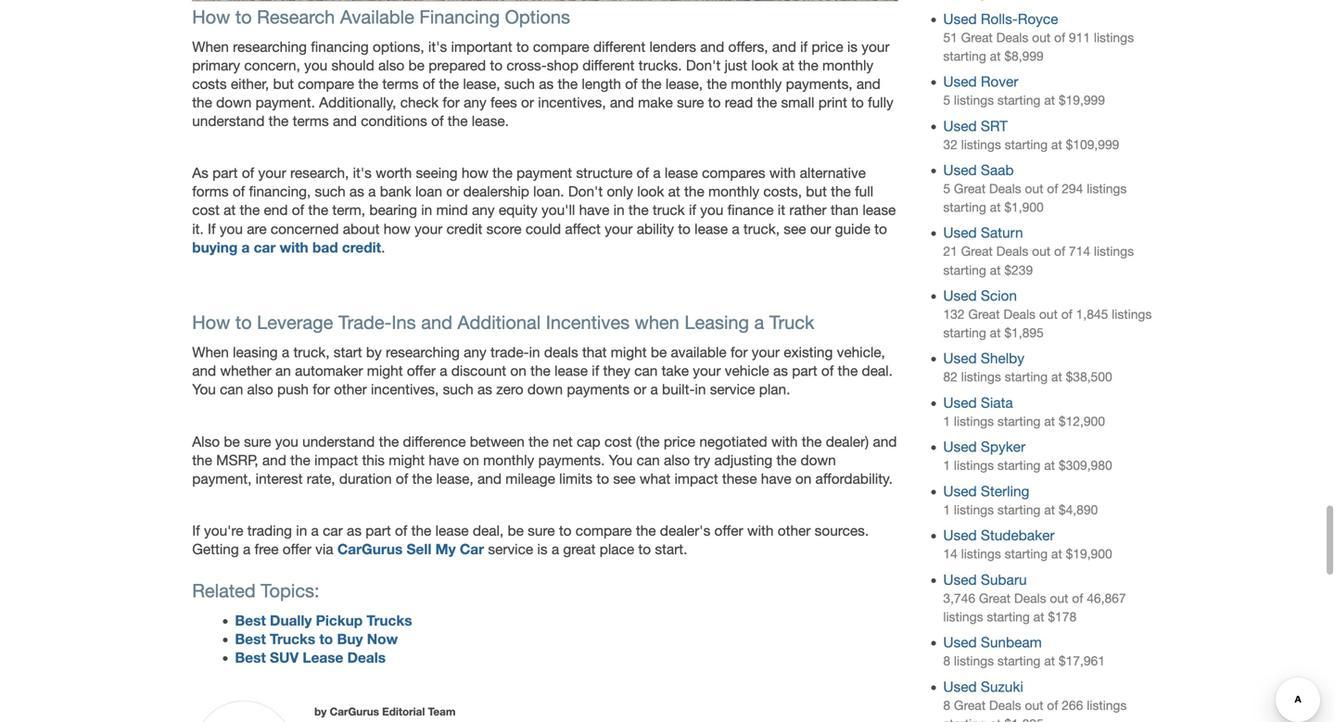 Task type: describe. For each thing, give the bounding box(es) containing it.
0 vertical spatial how
[[462, 165, 489, 182]]

fully
[[868, 94, 894, 111]]

1 for used siata
[[944, 414, 951, 429]]

out for used saab
[[1026, 181, 1044, 196]]

how for how to leverage trade-ins and additional incentives when leasing a truck
[[192, 312, 230, 334]]

and right offers, at the right top of the page
[[773, 38, 797, 55]]

shelby
[[981, 350, 1025, 367]]

net
[[553, 434, 573, 450]]

1 vertical spatial impact
[[675, 471, 719, 487]]

or inside the 'when leasing a truck, start by researching any trade-in deals that might be available for your existing vehicle, and whether an automaker might offer a discount on the lease if they can take your vehicle as part of the deal. you can also push for other incentives, such as zero down payments or a built-in service plan.'
[[634, 381, 647, 398]]

used saab link
[[944, 162, 1015, 179]]

used suzuki
[[944, 679, 1024, 696]]

used srt 32 listings starting at $109,999
[[944, 118, 1120, 152]]

your up financing,
[[258, 165, 286, 182]]

truck
[[770, 312, 815, 334]]

the right read on the top right of the page
[[758, 94, 778, 111]]

read
[[725, 94, 754, 111]]

used rover link
[[944, 73, 1019, 90]]

to up cross-
[[517, 38, 529, 55]]

1 vertical spatial cargurus
[[330, 706, 379, 719]]

car inside as part of your research, it's worth seeing how the payment structure of a lease compares with alternative forms of financing, such as a bank loan or dealership loan. don't only look at the monthly costs, but the full cost at the end of the term, bearing in mind any equity you'll have in the truck if you finance it rather than lease it. if you are concerned about how your credit score could affect your ability to lease a truck, see our guide to buying a car with bad credit .
[[254, 239, 276, 256]]

bank
[[380, 183, 412, 200]]

cost inside also be sure you understand the difference between the net cap cost (the price negotiated with the dealer) and the msrp, and the impact this might have on monthly payments. you can also try adjusting the down payment, interest rate, duration of the lease, and mileage limits to see what impact these have on affordability.
[[605, 434, 632, 450]]

don't for as part of your research, it's worth seeing how the payment structure of a lease compares with alternative forms of financing, such as a bank loan or dealership loan. don't only look at the monthly costs, but the full cost at the end of the term, bearing in mind any equity you'll have in the truck if you finance it rather than lease it. if you are concerned about how your credit score could affect your ability to lease a truck, see our guide to buying a car with bad credit .
[[569, 183, 603, 200]]

sell
[[407, 541, 432, 558]]

payment
[[517, 165, 572, 182]]

if inside when researching financing options, it's important to compare different lenders and offers, and if price is your primary concern, you should also be prepared to cross-shop different trucks. don't just look at the monthly costs either, but compare the terms of the lease, such as the length of the lease, the monthly payments, and the down payment. additionally, check for any fees or incentives, and make sure to read the small print to fully understand the terms and conditions of the lease.
[[801, 38, 808, 55]]

of right length
[[625, 76, 638, 92]]

the down payment.
[[269, 113, 289, 129]]

of up check
[[423, 76, 435, 92]]

check
[[401, 94, 439, 111]]

how to research available financing options
[[192, 6, 571, 28]]

used for used sunbeam 8 listings starting at $17,961
[[944, 635, 977, 651]]

deals for used suzuki
[[990, 698, 1022, 713]]

limits
[[560, 471, 593, 487]]

of up concerned
[[292, 202, 304, 219]]

with down concerned
[[280, 239, 309, 256]]

zero
[[497, 381, 524, 398]]

(the
[[636, 434, 660, 450]]

look for when researching financing options, it's important to compare different lenders and offers, and if price is your primary concern, you should also be prepared to cross-shop different trucks. don't just look at the monthly costs either, but compare the terms of the lease, such as the length of the lease, the monthly payments, and the down payment. additionally, check for any fees or incentives, and make sure to read the small print to fully understand the terms and conditions of the lease.
[[752, 57, 779, 74]]

be inside the 'when leasing a truck, start by researching any trade-in deals that might be available for your existing vehicle, and whether an automaker might offer a discount on the lease if they can take your vehicle as part of the deal. you can also push for other incentives, such as zero down payments or a built-in service plan.'
[[651, 344, 667, 361]]

in left deals
[[529, 344, 541, 361]]

look for as part of your research, it's worth seeing how the payment structure of a lease compares with alternative forms of financing, such as a bank loan or dealership loan. don't only look at the monthly costs, but the full cost at the end of the term, bearing in mind any equity you'll have in the truck if you finance it rather than lease it. if you are concerned about how your credit score could affect your ability to lease a truck, see our guide to buying a car with bad credit .
[[638, 183, 665, 200]]

2022 nissan frontier review thumbnail image
[[192, 0, 899, 1]]

deal,
[[473, 523, 504, 539]]

small
[[782, 94, 815, 111]]

cargurus sell my car link
[[338, 541, 484, 558]]

of down check
[[431, 113, 444, 129]]

my
[[436, 541, 456, 558]]

leasing
[[685, 312, 750, 334]]

it's inside when researching financing options, it's important to compare different lenders and offers, and if price is your primary concern, you should also be prepared to cross-shop different trucks. don't just look at the monthly costs either, but compare the terms of the lease, such as the length of the lease, the monthly payments, and the down payment. additionally, check for any fees or incentives, and make sure to read the small print to fully understand the terms and conditions of the lease.
[[429, 38, 447, 55]]

deals for used saturn
[[997, 244, 1029, 259]]

starting inside used spyker 1 listings starting at $309,980
[[998, 458, 1041, 473]]

of inside 21 great deals out of 714 listings starting at
[[1055, 244, 1066, 259]]

as inside the if you're trading in a car as part of the lease deal, be sure to compare the dealer's offer with other sources. getting a free offer via
[[347, 523, 362, 539]]

in down available
[[695, 381, 706, 398]]

at inside used sterling 1 listings starting at $4,890
[[1045, 503, 1056, 518]]

spyker
[[981, 439, 1026, 456]]

topics:
[[261, 580, 320, 602]]

such inside the 'when leasing a truck, start by researching any trade-in deals that might be available for your existing vehicle, and whether an automaker might offer a discount on the lease if they can take your vehicle as part of the deal. you can also push for other incentives, such as zero down payments or a built-in service plan.'
[[443, 381, 474, 398]]

available
[[340, 6, 415, 28]]

0 vertical spatial credit
[[447, 221, 483, 237]]

the up rate,
[[291, 452, 311, 469]]

starting inside 5 great deals out of 294 listings starting at
[[944, 200, 987, 215]]

researching inside when researching financing options, it's important to compare different lenders and offers, and if price is your primary concern, you should also be prepared to cross-shop different trucks. don't just look at the monthly costs either, but compare the terms of the lease, such as the length of the lease, the monthly payments, and the down payment. additionally, check for any fees or incentives, and make sure to read the small print to fully understand the terms and conditions of the lease.
[[233, 38, 307, 55]]

length
[[582, 76, 622, 92]]

at up truck
[[669, 183, 681, 200]]

a left bank
[[368, 183, 376, 200]]

your down mind in the top of the page
[[415, 221, 443, 237]]

great for saturn
[[962, 244, 993, 259]]

to down the important
[[490, 57, 503, 74]]

it's inside as part of your research, it's worth seeing how the payment structure of a lease compares with alternative forms of financing, such as a bank loan or dealership loan. don't only look at the monthly costs, but the full cost at the end of the term, bearing in mind any equity you'll have in the truck if you finance it rather than lease it. if you are concerned about how your credit score could affect your ability to lease a truck, see our guide to buying a car with bad credit .
[[353, 165, 372, 182]]

of right forms
[[233, 183, 245, 200]]

0 vertical spatial impact
[[315, 452, 358, 469]]

the down just
[[707, 76, 727, 92]]

or inside as part of your research, it's worth seeing how the payment structure of a lease compares with alternative forms of financing, such as a bank loan or dealership loan. don't only look at the monthly costs, but the full cost at the end of the term, bearing in mind any equity you'll have in the truck if you finance it rather than lease it. if you are concerned about how your credit score could affect your ability to lease a truck, see our guide to buying a car with bad credit .
[[447, 183, 460, 200]]

getting
[[192, 541, 239, 558]]

starting inside 3,746 great deals out of 46,867 listings starting at
[[987, 610, 1031, 625]]

2 vertical spatial for
[[313, 381, 330, 398]]

the down costs on the top
[[192, 94, 212, 111]]

and down length
[[610, 94, 634, 111]]

0 vertical spatial trucks
[[367, 612, 412, 630]]

and up fully
[[857, 76, 881, 92]]

your down available
[[693, 363, 721, 380]]

monthly inside also be sure you understand the difference between the net cap cost (the price negotiated with the dealer) and the msrp, and the impact this might have on monthly payments. you can also try adjusting the down payment, interest rate, duration of the lease, and mileage limits to see what impact these have on affordability.
[[483, 452, 535, 469]]

a left truck
[[755, 312, 765, 334]]

of inside 3,746 great deals out of 46,867 listings starting at
[[1073, 591, 1084, 606]]

it.
[[192, 221, 204, 237]]

of right structure
[[637, 165, 650, 182]]

royce
[[1018, 10, 1059, 27]]

the up sell
[[412, 523, 432, 539]]

that
[[583, 344, 607, 361]]

such inside when researching financing options, it's important to compare different lenders and offers, and if price is your primary concern, you should also be prepared to cross-shop different trucks. don't just look at the monthly costs either, but compare the terms of the lease, such as the length of the lease, the monthly payments, and the down payment. additionally, check for any fees or incentives, and make sure to read the small print to fully understand the terms and conditions of the lease.
[[505, 76, 535, 92]]

score
[[487, 221, 522, 237]]

used saab
[[944, 162, 1015, 179]]

at inside 21 great deals out of 714 listings starting at
[[991, 263, 1002, 278]]

a left built-
[[651, 381, 659, 398]]

a down "finance"
[[732, 221, 740, 237]]

buying
[[192, 239, 238, 256]]

listings inside used spyker 1 listings starting at $309,980
[[955, 458, 995, 473]]

don't for when researching financing options, it's important to compare different lenders and offers, and if price is your primary concern, you should also be prepared to cross-shop different trucks. don't just look at the monthly costs either, but compare the terms of the lease, such as the length of the lease, the monthly payments, and the down payment. additionally, check for any fees or incentives, and make sure to read the small print to fully understand the terms and conditions of the lease.
[[686, 57, 721, 74]]

starting inside used sunbeam 8 listings starting at $17,961
[[998, 654, 1041, 669]]

the up 'make'
[[642, 76, 662, 92]]

the right "adjusting"
[[777, 452, 797, 469]]

start.
[[655, 541, 688, 558]]

to left research
[[235, 6, 252, 28]]

affect
[[565, 221, 601, 237]]

any inside when researching financing options, it's important to compare different lenders and offers, and if price is your primary concern, you should also be prepared to cross-shop different trucks. don't just look at the monthly costs either, but compare the terms of the lease, such as the length of the lease, the monthly payments, and the down payment. additionally, check for any fees or incentives, and make sure to read the small print to fully understand the terms and conditions of the lease.
[[464, 94, 487, 111]]

0 horizontal spatial terms
[[293, 113, 329, 129]]

1 vertical spatial might
[[367, 363, 403, 380]]

rather
[[790, 202, 827, 219]]

listings inside "used rover 5 listings starting at $19,999"
[[955, 93, 995, 108]]

end
[[264, 202, 288, 219]]

used for used studebaker 14 listings starting at $19,900
[[944, 528, 977, 544]]

the up dealership on the left of page
[[493, 165, 513, 182]]

used siata link
[[944, 395, 1014, 411]]

of inside also be sure you understand the difference between the net cap cost (the price negotiated with the dealer) and the msrp, and the impact this might have on monthly payments. you can also try adjusting the down payment, interest rate, duration of the lease, and mileage limits to see what impact these have on affordability.
[[396, 471, 408, 487]]

of inside 132 great deals out of 1,845 listings starting at
[[1062, 307, 1073, 322]]

via
[[316, 541, 334, 558]]

see inside as part of your research, it's worth seeing how the payment structure of a lease compares with alternative forms of financing, such as a bank loan or dealership loan. don't only look at the monthly costs, but the full cost at the end of the term, bearing in mind any equity you'll have in the truck if you finance it rather than lease it. if you are concerned about how your credit score could affect your ability to lease a truck, see our guide to buying a car with bad credit .
[[784, 221, 807, 237]]

you inside also be sure you understand the difference between the net cap cost (the price negotiated with the dealer) and the msrp, and the impact this might have on monthly payments. you can also try adjusting the down payment, interest rate, duration of the lease, and mileage limits to see what impact these have on affordability.
[[609, 452, 633, 469]]

if inside as part of your research, it's worth seeing how the payment structure of a lease compares with alternative forms of financing, such as a bank loan or dealership loan. don't only look at the monthly costs, but the full cost at the end of the term, bearing in mind any equity you'll have in the truck if you finance it rather than lease it. if you are concerned about how your credit score could affect your ability to lease a truck, see our guide to buying a car with bad credit .
[[208, 221, 216, 237]]

1 vertical spatial compare
[[298, 76, 354, 92]]

concern,
[[244, 57, 300, 74]]

compare inside the if you're trading in a car as part of the lease deal, be sure to compare the dealer's offer with other sources. getting a free offer via
[[576, 523, 632, 539]]

the down the shop
[[558, 76, 578, 92]]

concerned
[[271, 221, 339, 237]]

deals for used saab
[[990, 181, 1022, 196]]

1,845
[[1077, 307, 1109, 322]]

siata
[[981, 395, 1014, 411]]

a left discount
[[440, 363, 448, 380]]

the up "are"
[[240, 202, 260, 219]]

sure inside the if you're trading in a car as part of the lease deal, be sure to compare the dealer's offer with other sources. getting a free offer via
[[528, 523, 555, 539]]

great
[[563, 541, 596, 558]]

best trucks to buy now link
[[235, 631, 398, 648]]

payments.
[[539, 452, 605, 469]]

the down vehicle, at top
[[838, 363, 858, 380]]

price inside when researching financing options, it's important to compare different lenders and offers, and if price is your primary concern, you should also be prepared to cross-shop different trucks. don't just look at the monthly costs either, but compare the terms of the lease, such as the length of the lease, the monthly payments, and the down payment. additionally, check for any fees or incentives, and make sure to read the small print to fully understand the terms and conditions of the lease.
[[812, 38, 844, 55]]

1 vertical spatial how
[[384, 221, 411, 237]]

0 horizontal spatial trucks
[[270, 631, 316, 648]]

down inside also be sure you understand the difference between the net cap cost (the price negotiated with the dealer) and the msrp, and the impact this might have on monthly payments. you can also try adjusting the down payment, interest rate, duration of the lease, and mileage limits to see what impact these have on affordability.
[[801, 452, 837, 469]]

2 horizontal spatial offer
[[715, 523, 744, 539]]

you inside the 'when leasing a truck, start by researching any trade-in deals that might be available for your existing vehicle, and whether an automaker might offer a discount on the lease if they can take your vehicle as part of the deal. you can also push for other incentives, such as zero down payments or a built-in service plan.'
[[192, 381, 216, 398]]

with up costs,
[[770, 165, 796, 182]]

as inside as part of your research, it's worth seeing how the payment structure of a lease compares with alternative forms of financing, such as a bank loan or dealership loan. don't only look at the monthly costs, but the full cost at the end of the term, bearing in mind any equity you'll have in the truck if you finance it rather than lease it. if you are concerned about how your credit score could affect your ability to lease a truck, see our guide to buying a car with bad credit .
[[350, 183, 365, 200]]

listings inside 132 great deals out of 1,845 listings starting at
[[1113, 307, 1153, 322]]

for inside when researching financing options, it's important to compare different lenders and offers, and if price is your primary concern, you should also be prepared to cross-shop different trucks. don't just look at the monthly costs either, but compare the terms of the lease, such as the length of the lease, the monthly payments, and the down payment. additionally, check for any fees or incentives, and make sure to read the small print to fully understand the terms and conditions of the lease.
[[443, 94, 460, 111]]

at inside used shelby 82 listings starting at $38,500
[[1052, 370, 1063, 385]]

starting inside used srt 32 listings starting at $109,999
[[1005, 137, 1048, 152]]

by cargurus editorial team
[[315, 706, 456, 719]]

to inside the if you're trading in a car as part of the lease deal, be sure to compare the dealer's offer with other sources. getting a free offer via
[[559, 523, 572, 539]]

the left the dealer)
[[802, 434, 822, 450]]

the up truck
[[685, 183, 705, 200]]

make
[[638, 94, 673, 111]]

at inside 5 great deals out of 294 listings starting at
[[991, 200, 1002, 215]]

also inside also be sure you understand the difference between the net cap cost (the price negotiated with the dealer) and the msrp, and the impact this might have on monthly payments. you can also try adjusting the down payment, interest rate, duration of the lease, and mileage limits to see what impact these have on affordability.
[[664, 452, 690, 469]]

the up start.
[[636, 523, 656, 539]]

trucks.
[[639, 57, 682, 74]]

your right affect
[[605, 221, 633, 237]]

2 vertical spatial offer
[[283, 541, 312, 558]]

2 vertical spatial on
[[796, 471, 812, 487]]

used saturn link
[[944, 225, 1024, 241]]

lease, for compare
[[463, 76, 501, 92]]

between
[[470, 434, 525, 450]]

other inside the 'when leasing a truck, start by researching any trade-in deals that might be available for your existing vehicle, and whether an automaker might offer a discount on the lease if they can take your vehicle as part of the deal. you can also push for other incentives, such as zero down payments or a built-in service plan.'
[[334, 381, 367, 398]]

related
[[192, 580, 256, 602]]

if inside the if you're trading in a car as part of the lease deal, be sure to compare the dealer's offer with other sources. getting a free offer via
[[192, 523, 200, 539]]

at inside 3,746 great deals out of 46,867 listings starting at
[[1034, 610, 1045, 625]]

lease down full
[[863, 202, 896, 219]]

leverage
[[257, 312, 333, 334]]

the up additionally, at the left top of the page
[[358, 76, 379, 92]]

listings inside 3,746 great deals out of 46,867 listings starting at
[[944, 610, 984, 625]]

a up an at the bottom left
[[282, 344, 290, 361]]

714
[[1070, 244, 1091, 259]]

in inside the if you're trading in a car as part of the lease deal, be sure to compare the dealer's offer with other sources. getting a free offer via
[[296, 523, 307, 539]]

$17,961
[[1059, 654, 1106, 669]]

they
[[604, 363, 631, 380]]

starting inside used studebaker 14 listings starting at $19,900
[[1005, 547, 1048, 562]]

and down additionally, at the left top of the page
[[333, 113, 357, 129]]

out for used suzuki
[[1026, 698, 1044, 713]]

listings inside used srt 32 listings starting at $109,999
[[962, 137, 1002, 152]]

out for used scion
[[1040, 307, 1058, 322]]

used sterling 1 listings starting at $4,890
[[944, 483, 1099, 518]]

1 vertical spatial can
[[220, 381, 243, 398]]

be inside the if you're trading in a car as part of the lease deal, be sure to compare the dealer's offer with other sources. getting a free offer via
[[508, 523, 524, 539]]

with inside also be sure you understand the difference between the net cap cost (the price negotiated with the dealer) and the msrp, and the impact this might have on monthly payments. you can also try adjusting the down payment, interest rate, duration of the lease, and mileage limits to see what impact these have on affordability.
[[772, 434, 798, 450]]

0 vertical spatial can
[[635, 363, 658, 380]]

push
[[277, 381, 309, 398]]

be inside also be sure you understand the difference between the net cap cost (the price negotiated with the dealer) and the msrp, and the impact this might have on monthly payments. you can also try adjusting the down payment, interest rate, duration of the lease, and mileage limits to see what impact these have on affordability.
[[224, 434, 240, 450]]

is inside when researching financing options, it's important to compare different lenders and offers, and if price is your primary concern, you should also be prepared to cross-shop different trucks. don't just look at the monthly costs either, but compare the terms of the lease, such as the length of the lease, the monthly payments, and the down payment. additionally, check for any fees or incentives, and make sure to read the small print to fully understand the terms and conditions of the lease.
[[848, 38, 858, 55]]

used for used suzuki
[[944, 679, 977, 696]]

the down the also at left
[[192, 452, 212, 469]]

and right the dealer)
[[873, 434, 898, 450]]

deals inside best dually pickup trucks best trucks to buy now best suv lease deals
[[348, 650, 386, 667]]

if inside as part of your research, it's worth seeing how the payment structure of a lease compares with alternative forms of financing, such as a bank loan or dealership loan. don't only look at the monthly costs, but the full cost at the end of the term, bearing in mind any equity you'll have in the truck if you finance it rather than lease it. if you are concerned about how your credit score could affect your ability to lease a truck, see our guide to buying a car with bad credit .
[[689, 202, 697, 219]]

a inside cargurus sell my car service is a great place to start.
[[552, 541, 560, 558]]

service inside cargurus sell my car service is a great place to start.
[[488, 541, 534, 558]]

the left net at the left of page
[[529, 434, 549, 450]]

have for also be sure you understand the difference between the net cap cost (the price negotiated with the dealer) and the msrp, and the impact this might have on monthly payments. you can also try adjusting the down payment, interest rate, duration of the lease, and mileage limits to see what impact these have on affordability.
[[761, 471, 792, 487]]

the up the than
[[831, 183, 852, 200]]

and up interest at bottom
[[262, 452, 287, 469]]

a down "are"
[[242, 239, 250, 256]]

$19,999
[[1059, 93, 1106, 108]]

used shelby link
[[944, 350, 1025, 367]]

you up "buying"
[[220, 221, 243, 237]]

but inside as part of your research, it's worth seeing how the payment structure of a lease compares with alternative forms of financing, such as a bank loan or dealership loan. don't only look at the monthly costs, but the full cost at the end of the term, bearing in mind any equity you'll have in the truck if you finance it rather than lease it. if you are concerned about how your credit score could affect your ability to lease a truck, see our guide to buying a car with bad credit .
[[806, 183, 827, 200]]

on for monthly
[[463, 452, 480, 469]]

at inside used srt 32 listings starting at $109,999
[[1052, 137, 1063, 152]]

0 vertical spatial cargurus
[[338, 541, 403, 558]]

lease, down trucks.
[[666, 76, 703, 92]]

you left "finance"
[[701, 202, 724, 219]]

listings inside used studebaker 14 listings starting at $19,900
[[962, 547, 1002, 562]]

alternative
[[800, 165, 866, 182]]

truck
[[653, 202, 685, 219]]

5 inside 5 great deals out of 294 listings starting at
[[944, 181, 951, 196]]

of inside 5 great deals out of 294 listings starting at
[[1048, 181, 1059, 196]]

and right 'ins'
[[421, 312, 453, 334]]

the down prepared
[[439, 76, 459, 92]]

plan.
[[760, 381, 791, 398]]

you inside when researching financing options, it's important to compare different lenders and offers, and if price is your primary concern, you should also be prepared to cross-shop different trucks. don't just look at the monthly costs either, but compare the terms of the lease, such as the length of the lease, the monthly payments, and the down payment. additionally, check for any fees or incentives, and make sure to read the small print to fully understand the terms and conditions of the lease.
[[304, 57, 328, 74]]

the up ability
[[629, 202, 649, 219]]

0 vertical spatial compare
[[533, 38, 590, 55]]

primary
[[192, 57, 240, 74]]

a up via
[[311, 523, 319, 539]]

but inside when researching financing options, it's important to compare different lenders and offers, and if price is your primary concern, you should also be prepared to cross-shop different trucks. don't just look at the monthly costs either, but compare the terms of the lease, such as the length of the lease, the monthly payments, and the down payment. additionally, check for any fees or incentives, and make sure to read the small print to fully understand the terms and conditions of the lease.
[[273, 76, 294, 92]]

1 for used sterling
[[944, 503, 951, 518]]

understand inside when researching financing options, it's important to compare different lenders and offers, and if price is your primary concern, you should also be prepared to cross-shop different trucks. don't just look at the monthly costs either, but compare the terms of the lease, such as the length of the lease, the monthly payments, and the down payment. additionally, check for any fees or incentives, and make sure to read the small print to fully understand the terms and conditions of the lease.
[[192, 113, 265, 129]]

0 horizontal spatial credit
[[342, 239, 381, 256]]

great for rolls-
[[962, 30, 993, 45]]

sure inside when researching financing options, it's important to compare different lenders and offers, and if price is your primary concern, you should also be prepared to cross-shop different trucks. don't just look at the monthly costs either, but compare the terms of the lease, such as the length of the lease, the monthly payments, and the down payment. additionally, check for any fees or incentives, and make sure to read the small print to fully understand the terms and conditions of the lease.
[[677, 94, 705, 111]]

lease down "finance"
[[695, 221, 728, 237]]

best suv lease deals link
[[235, 650, 386, 667]]

monthly up payments,
[[823, 57, 874, 74]]

294
[[1062, 181, 1084, 196]]

to down truck
[[678, 221, 691, 237]]

part inside as part of your research, it's worth seeing how the payment structure of a lease compares with alternative forms of financing, such as a bank loan or dealership loan. don't only look at the monthly costs, but the full cost at the end of the term, bearing in mind any equity you'll have in the truck if you finance it rather than lease it. if you are concerned about how your credit score could affect your ability to lease a truck, see our guide to buying a car with bad credit .
[[213, 165, 238, 182]]

part inside the if you're trading in a car as part of the lease deal, be sure to compare the dealer's offer with other sources. getting a free offer via
[[366, 523, 391, 539]]

either,
[[231, 76, 269, 92]]

negotiated
[[700, 434, 768, 450]]

of inside the if you're trading in a car as part of the lease deal, be sure to compare the dealer's offer with other sources. getting a free offer via
[[395, 523, 408, 539]]

in down loan
[[421, 202, 433, 219]]

have for as part of your research, it's worth seeing how the payment structure of a lease compares with alternative forms of financing, such as a bank loan or dealership loan. don't only look at the monthly costs, but the full cost at the end of the term, bearing in mind any equity you'll have in the truck if you finance it rather than lease it. if you are concerned about how your credit score could affect your ability to lease a truck, see our guide to buying a car with bad credit .
[[579, 202, 610, 219]]

1 best from the top
[[235, 612, 266, 630]]

21 great deals out of 714 listings starting at
[[944, 244, 1135, 278]]

also inside the 'when leasing a truck, start by researching any trade-in deals that might be available for your existing vehicle, and whether an automaker might offer a discount on the lease if they can take your vehicle as part of the deal. you can also push for other incentives, such as zero down payments or a built-in service plan.'
[[247, 381, 273, 398]]

listings inside 21 great deals out of 714 listings starting at
[[1095, 244, 1135, 259]]

a up truck
[[653, 165, 661, 182]]

the left "lease."
[[448, 113, 468, 129]]

1 vertical spatial by
[[315, 706, 327, 719]]

used for used shelby 82 listings starting at $38,500
[[944, 350, 977, 367]]

with inside the if you're trading in a car as part of the lease deal, be sure to compare the dealer's offer with other sources. getting a free offer via
[[748, 523, 774, 539]]

lease, for between
[[437, 471, 474, 487]]

and down between
[[478, 471, 502, 487]]

at inside used studebaker 14 listings starting at $19,900
[[1052, 547, 1063, 562]]

as part of your research, it's worth seeing how the payment structure of a lease compares with alternative forms of financing, such as a bank loan or dealership loan. don't only look at the monthly costs, but the full cost at the end of the term, bearing in mind any equity you'll have in the truck if you finance it rather than lease it. if you are concerned about how your credit score could affect your ability to lease a truck, see our guide to buying a car with bad credit .
[[192, 165, 896, 256]]

incentives, inside the 'when leasing a truck, start by researching any trade-in deals that might be available for your existing vehicle, and whether an automaker might offer a discount on the lease if they can take your vehicle as part of the deal. you can also push for other incentives, such as zero down payments or a built-in service plan.'
[[371, 381, 439, 398]]

you're
[[204, 523, 244, 539]]

of inside 51 great deals out of 911 listings starting at
[[1055, 30, 1066, 45]]

a left "free"
[[243, 541, 251, 558]]

deals for used scion
[[1004, 307, 1036, 322]]

starting inside 21 great deals out of 714 listings starting at
[[944, 263, 987, 278]]

used shelby 82 listings starting at $38,500
[[944, 350, 1113, 385]]

at down forms
[[224, 202, 236, 219]]

the up payments,
[[799, 57, 819, 74]]

of up financing,
[[242, 165, 254, 182]]

132 great deals out of 1,845 listings starting at
[[944, 307, 1153, 340]]

1 vertical spatial have
[[429, 452, 459, 469]]

your inside when researching financing options, it's important to compare different lenders and offers, and if price is your primary concern, you should also be prepared to cross-shop different trucks. don't just look at the monthly costs either, but compare the terms of the lease, such as the length of the lease, the monthly payments, and the down payment. additionally, check for any fees or incentives, and make sure to read the small print to fully understand the terms and conditions of the lease.
[[862, 38, 890, 55]]

of inside the 'when leasing a truck, start by researching any trade-in deals that might be available for your existing vehicle, and whether an automaker might offer a discount on the lease if they can take your vehicle as part of the deal. you can also push for other incentives, such as zero down payments or a built-in service plan.'
[[822, 363, 834, 380]]

51
[[944, 30, 958, 45]]

best dually pickup trucks link
[[235, 612, 412, 630]]



Task type: vqa. For each thing, say whether or not it's contained in the screenshot.
it's to the top
yes



Task type: locate. For each thing, give the bounding box(es) containing it.
have inside as part of your research, it's worth seeing how the payment structure of a lease compares with alternative forms of financing, such as a bank loan or dealership loan. don't only look at the monthly costs, but the full cost at the end of the term, bearing in mind any equity you'll have in the truck if you finance it rather than lease it. if you are concerned about how your credit score could affect your ability to lease a truck, see our guide to buying a car with bad credit .
[[579, 202, 610, 219]]

out for used saturn
[[1033, 244, 1051, 259]]

any up "lease."
[[464, 94, 487, 111]]

3 used from the top
[[944, 118, 977, 134]]

to
[[235, 6, 252, 28], [517, 38, 529, 55], [490, 57, 503, 74], [709, 94, 721, 111], [852, 94, 864, 111], [678, 221, 691, 237], [875, 221, 888, 237], [235, 312, 252, 334], [597, 471, 610, 487], [559, 523, 572, 539], [639, 541, 651, 558], [320, 631, 333, 648]]

1 horizontal spatial researching
[[386, 344, 460, 361]]

price up try
[[664, 434, 696, 450]]

8 used from the top
[[944, 395, 977, 411]]

used up 132
[[944, 288, 977, 304]]

shop
[[547, 57, 579, 74]]

and left offers, at the right top of the page
[[701, 38, 725, 55]]

available
[[671, 344, 727, 361]]

down inside when researching financing options, it's important to compare different lenders and offers, and if price is your primary concern, you should also be prepared to cross-shop different trucks. don't just look at the monthly costs either, but compare the terms of the lease, such as the length of the lease, the monthly payments, and the down payment. additionally, check for any fees or incentives, and make sure to read the small print to fully understand the terms and conditions of the lease.
[[216, 94, 252, 111]]

such inside as part of your research, it's worth seeing how the payment structure of a lease compares with alternative forms of financing, such as a bank loan or dealership loan. don't only look at the monthly costs, but the full cost at the end of the term, bearing in mind any equity you'll have in the truck if you finance it rather than lease it. if you are concerned about how your credit score could affect your ability to lease a truck, see our guide to buying a car with bad credit .
[[315, 183, 346, 200]]

1 horizontal spatial don't
[[686, 57, 721, 74]]

studebaker
[[981, 528, 1055, 544]]

and inside the 'when leasing a truck, start by researching any trade-in deals that might be available for your existing vehicle, and whether an automaker might offer a discount on the lease if they can take your vehicle as part of the deal. you can also push for other incentives, such as zero down payments or a built-in service plan.'
[[192, 363, 216, 380]]

out down royce
[[1033, 30, 1051, 45]]

research,
[[290, 165, 349, 182]]

12 used from the top
[[944, 572, 977, 589]]

down inside the 'when leasing a truck, start by researching any trade-in deals that might be available for your existing vehicle, and whether an automaker might offer a discount on the lease if they can take your vehicle as part of the deal. you can also push for other incentives, such as zero down payments or a built-in service plan.'
[[528, 381, 563, 398]]

1 how from the top
[[192, 6, 230, 28]]

1 horizontal spatial look
[[752, 57, 779, 74]]

on for the
[[511, 363, 527, 380]]

$38,500
[[1067, 370, 1113, 385]]

should
[[332, 57, 375, 74]]

dealer's
[[660, 523, 711, 539]]

great for scion
[[969, 307, 1001, 322]]

1 vertical spatial incentives,
[[371, 381, 439, 398]]

lease
[[303, 650, 344, 667]]

2 vertical spatial 1
[[944, 503, 951, 518]]

1 vertical spatial different
[[583, 57, 635, 74]]

1 vertical spatial offer
[[715, 523, 744, 539]]

this
[[362, 452, 385, 469]]

1 vertical spatial you
[[609, 452, 633, 469]]

in down only
[[614, 202, 625, 219]]

$309,980
[[1059, 458, 1113, 473]]

0 vertical spatial incentives,
[[538, 94, 606, 111]]

used for used subaru
[[944, 572, 977, 589]]

equity
[[499, 202, 538, 219]]

1 vertical spatial don't
[[569, 183, 603, 200]]

starting inside used sterling 1 listings starting at $4,890
[[998, 503, 1041, 518]]

cargurus left editorial
[[330, 706, 379, 719]]

at
[[991, 49, 1002, 63], [783, 57, 795, 74], [1045, 93, 1056, 108], [1052, 137, 1063, 152], [669, 183, 681, 200], [991, 200, 1002, 215], [224, 202, 236, 219], [991, 263, 1002, 278], [991, 326, 1002, 340], [1052, 370, 1063, 385], [1045, 414, 1056, 429], [1045, 458, 1056, 473], [1045, 503, 1056, 518], [1052, 547, 1063, 562], [1034, 610, 1045, 625], [1045, 654, 1056, 669], [991, 717, 1002, 723]]

duration
[[339, 471, 392, 487]]

lease.
[[472, 113, 509, 129]]

1 horizontal spatial or
[[521, 94, 534, 111]]

1 vertical spatial look
[[638, 183, 665, 200]]

used for used rolls-royce
[[944, 10, 977, 27]]

1 vertical spatial car
[[323, 523, 343, 539]]

starting inside used siata 1 listings starting at $12,900
[[998, 414, 1041, 429]]

4 used from the top
[[944, 162, 977, 179]]

you inside also be sure you understand the difference between the net cap cost (the price negotiated with the dealer) and the msrp, and the impact this might have on monthly payments. you can also try adjusting the down payment, interest rate, duration of the lease, and mileage limits to see what impact these have on affordability.
[[275, 434, 299, 450]]

1 horizontal spatial price
[[812, 38, 844, 55]]

1 horizontal spatial car
[[323, 523, 343, 539]]

2 8 from the top
[[944, 698, 951, 713]]

cross-
[[507, 57, 547, 74]]

in right trading
[[296, 523, 307, 539]]

you'll
[[542, 202, 575, 219]]

0 vertical spatial might
[[611, 344, 647, 361]]

of left 294
[[1048, 181, 1059, 196]]

used for used saab
[[944, 162, 977, 179]]

a
[[653, 165, 661, 182], [368, 183, 376, 200], [732, 221, 740, 237], [242, 239, 250, 256], [755, 312, 765, 334], [282, 344, 290, 361], [440, 363, 448, 380], [651, 381, 659, 398], [311, 523, 319, 539], [243, 541, 251, 558], [552, 541, 560, 558]]

1 vertical spatial understand
[[303, 434, 375, 450]]

3,746
[[944, 591, 976, 606]]

0 vertical spatial other
[[334, 381, 367, 398]]

with down these
[[748, 523, 774, 539]]

2 best from the top
[[235, 631, 266, 648]]

other down automaker
[[334, 381, 367, 398]]

starting inside 8 great deals out of 266 listings starting at
[[944, 717, 987, 723]]

0 vertical spatial how
[[192, 6, 230, 28]]

used saturn
[[944, 225, 1024, 241]]

1 for used spyker
[[944, 458, 951, 473]]

by inside the 'when leasing a truck, start by researching any trade-in deals that might be available for your existing vehicle, and whether an automaker might offer a discount on the lease if they can take your vehicle as part of the deal. you can also push for other incentives, such as zero down payments or a built-in service plan.'
[[366, 344, 382, 361]]

0 horizontal spatial cost
[[192, 202, 220, 219]]

1 used from the top
[[944, 10, 977, 27]]

out inside 3,746 great deals out of 46,867 listings starting at
[[1051, 591, 1069, 606]]

used inside used srt 32 listings starting at $109,999
[[944, 118, 977, 134]]

1 horizontal spatial also
[[379, 57, 405, 74]]

are
[[247, 221, 267, 237]]

monthly inside as part of your research, it's worth seeing how the payment structure of a lease compares with alternative forms of financing, such as a bank loan or dealership loan. don't only look at the monthly costs, but the full cost at the end of the term, bearing in mind any equity you'll have in the truck if you finance it rather than lease it. if you are concerned about how your credit score could affect your ability to lease a truck, see our guide to buying a car with bad credit .
[[709, 183, 760, 200]]

what
[[640, 471, 671, 487]]

cost right 'cap'
[[605, 434, 632, 450]]

additionally,
[[319, 94, 397, 111]]

at inside used spyker 1 listings starting at $309,980
[[1045, 458, 1056, 473]]

1 vertical spatial on
[[463, 452, 480, 469]]

great down used scion
[[969, 307, 1001, 322]]

8 inside used sunbeam 8 listings starting at $17,961
[[944, 654, 951, 669]]

be
[[409, 57, 425, 74], [651, 344, 667, 361], [224, 434, 240, 450], [508, 523, 524, 539]]

0 vertical spatial or
[[521, 94, 534, 111]]

used spyker link
[[944, 439, 1026, 456]]

out inside 132 great deals out of 1,845 listings starting at
[[1040, 307, 1058, 322]]

at left the '$38,500'
[[1052, 370, 1063, 385]]

starting down shelby
[[1005, 370, 1048, 385]]

such
[[505, 76, 535, 92], [315, 183, 346, 200], [443, 381, 474, 398]]

13 used from the top
[[944, 635, 977, 651]]

used down 82
[[944, 395, 977, 411]]

to inside cargurus sell my car service is a great place to start.
[[639, 541, 651, 558]]

used up 82
[[944, 350, 977, 367]]

0 vertical spatial terms
[[383, 76, 419, 92]]

used studebaker 14 listings starting at $19,900
[[944, 528, 1113, 562]]

out inside 5 great deals out of 294 listings starting at
[[1026, 181, 1044, 196]]

0 vertical spatial best
[[235, 612, 266, 630]]

lease inside the if you're trading in a car as part of the lease deal, be sure to compare the dealer's offer with other sources. getting a free offer via
[[436, 523, 469, 539]]

great for suzuki
[[955, 698, 986, 713]]

vehicle
[[725, 363, 770, 380]]

adjusting
[[715, 452, 773, 469]]

to right guide
[[875, 221, 888, 237]]

3 best from the top
[[235, 650, 266, 667]]

or inside when researching financing options, it's important to compare different lenders and offers, and if price is your primary concern, you should also be prepared to cross-shop different trucks. don't just look at the monthly costs either, but compare the terms of the lease, such as the length of the lease, the monthly payments, and the down payment. additionally, check for any fees or incentives, and make sure to read the small print to fully understand the terms and conditions of the lease.
[[521, 94, 534, 111]]

21
[[944, 244, 958, 259]]

1 horizontal spatial such
[[443, 381, 474, 398]]

at inside used siata 1 listings starting at $12,900
[[1045, 414, 1056, 429]]

prepared
[[429, 57, 486, 74]]

as up term,
[[350, 183, 365, 200]]

3 1 from the top
[[944, 503, 951, 518]]

as inside when researching financing options, it's important to compare different lenders and offers, and if price is your primary concern, you should also be prepared to cross-shop different trucks. don't just look at the monthly costs either, but compare the terms of the lease, such as the length of the lease, the monthly payments, and the down payment. additionally, check for any fees or incentives, and make sure to read the small print to fully understand the terms and conditions of the lease.
[[539, 76, 554, 92]]

at inside 51 great deals out of 911 listings starting at
[[991, 49, 1002, 63]]

lease, down difference
[[437, 471, 474, 487]]

loan.
[[534, 183, 565, 200]]

2 vertical spatial sure
[[528, 523, 555, 539]]

how up dealership on the left of page
[[462, 165, 489, 182]]

2 horizontal spatial if
[[801, 38, 808, 55]]

deals down subaru
[[1015, 591, 1047, 606]]

$1,895
[[1005, 326, 1044, 340]]

7 used from the top
[[944, 350, 977, 367]]

now
[[367, 631, 398, 648]]

2 vertical spatial best
[[235, 650, 266, 667]]

5 used from the top
[[944, 225, 977, 241]]

price inside also be sure you understand the difference between the net cap cost (the price negotiated with the dealer) and the msrp, and the impact this might have on monthly payments. you can also try adjusting the down payment, interest rate, duration of the lease, and mileage limits to see what impact these have on affordability.
[[664, 434, 696, 450]]

see inside also be sure you understand the difference between the net cap cost (the price negotiated with the dealer) and the msrp, and the impact this might have on monthly payments. you can also try adjusting the down payment, interest rate, duration of the lease, and mileage limits to see what impact these have on affordability.
[[614, 471, 636, 487]]

0 vertical spatial part
[[213, 165, 238, 182]]

2 when from the top
[[192, 344, 229, 361]]

great for subaru
[[980, 591, 1011, 606]]

with
[[770, 165, 796, 182], [280, 239, 309, 256], [772, 434, 798, 450], [748, 523, 774, 539]]

compare down should
[[298, 76, 354, 92]]

2 horizontal spatial part
[[792, 363, 818, 380]]

0 horizontal spatial look
[[638, 183, 665, 200]]

you
[[304, 57, 328, 74], [701, 202, 724, 219], [220, 221, 243, 237], [275, 434, 299, 450]]

lease up truck
[[665, 165, 698, 182]]

82
[[944, 370, 958, 385]]

the down difference
[[412, 471, 433, 487]]

impact down try
[[675, 471, 719, 487]]

1 vertical spatial best
[[235, 631, 266, 648]]

2 5 from the top
[[944, 181, 951, 196]]

1 horizontal spatial you
[[609, 452, 633, 469]]

listings inside used shelby 82 listings starting at $38,500
[[962, 370, 1002, 385]]

0 horizontal spatial incentives,
[[371, 381, 439, 398]]

the up concerned
[[308, 202, 329, 219]]

0 horizontal spatial how
[[384, 221, 411, 237]]

compare up the shop
[[533, 38, 590, 55]]

great down used saturn link
[[962, 244, 993, 259]]

great inside 3,746 great deals out of 46,867 listings starting at
[[980, 591, 1011, 606]]

the up this
[[379, 434, 399, 450]]

0 vertical spatial 1
[[944, 414, 951, 429]]

0 vertical spatial don't
[[686, 57, 721, 74]]

as up the "plan."
[[774, 363, 789, 380]]

vehicle,
[[837, 344, 886, 361]]

0 vertical spatial price
[[812, 38, 844, 55]]

listings inside 51 great deals out of 911 listings starting at
[[1095, 30, 1135, 45]]

also inside when researching financing options, it's important to compare different lenders and offers, and if price is your primary concern, you should also be prepared to cross-shop different trucks. don't just look at the monthly costs either, but compare the terms of the lease, such as the length of the lease, the monthly payments, and the down payment. additionally, check for any fees or incentives, and make sure to read the small print to fully understand the terms and conditions of the lease.
[[379, 57, 405, 74]]

to left fully
[[852, 94, 864, 111]]

1 horizontal spatial offer
[[407, 363, 436, 380]]

1 vertical spatial cost
[[605, 434, 632, 450]]

how up whether
[[192, 312, 230, 334]]

at left $12,900
[[1045, 414, 1056, 429]]

at inside "used rover 5 listings starting at $19,999"
[[1045, 93, 1056, 108]]

team
[[428, 706, 456, 719]]

9 used from the top
[[944, 439, 977, 456]]

0 vertical spatial when
[[192, 38, 229, 55]]

impact
[[315, 452, 358, 469], [675, 471, 719, 487]]

1 when from the top
[[192, 38, 229, 55]]

terms up check
[[383, 76, 419, 92]]

listings right 911
[[1095, 30, 1135, 45]]

difference
[[403, 434, 466, 450]]

see left what
[[614, 471, 636, 487]]

guide
[[836, 221, 871, 237]]

can inside also be sure you understand the difference between the net cap cost (the price negotiated with the dealer) and the msrp, and the impact this might have on monthly payments. you can also try adjusting the down payment, interest rate, duration of the lease, and mileage limits to see what impact these have on affordability.
[[637, 452, 660, 469]]

used for used scion
[[944, 288, 977, 304]]

a left great
[[552, 541, 560, 558]]

deals
[[997, 30, 1029, 45], [990, 181, 1022, 196], [997, 244, 1029, 259], [1004, 307, 1036, 322], [1015, 591, 1047, 606], [348, 650, 386, 667], [990, 698, 1022, 713]]

researching up concern,
[[233, 38, 307, 55]]

don't
[[686, 57, 721, 74], [569, 183, 603, 200]]

as down discount
[[478, 381, 493, 398]]

0 horizontal spatial for
[[313, 381, 330, 398]]

2 how from the top
[[192, 312, 230, 334]]

have
[[579, 202, 610, 219], [429, 452, 459, 469], [761, 471, 792, 487]]

0 horizontal spatial also
[[247, 381, 273, 398]]

part inside the 'when leasing a truck, start by researching any trade-in deals that might be available for your existing vehicle, and whether an automaker might offer a discount on the lease if they can take your vehicle as part of the deal. you can also push for other incentives, such as zero down payments or a built-in service plan.'
[[792, 363, 818, 380]]

0 horizontal spatial have
[[429, 452, 459, 469]]

at inside used sunbeam 8 listings starting at $17,961
[[1045, 654, 1056, 669]]

$109,999
[[1067, 137, 1120, 152]]

1 horizontal spatial terms
[[383, 76, 419, 92]]

truck, inside as part of your research, it's worth seeing how the payment structure of a lease compares with alternative forms of financing, such as a bank loan or dealership loan. don't only look at the monthly costs, but the full cost at the end of the term, bearing in mind any equity you'll have in the truck if you finance it rather than lease it. if you are concerned about how your credit score could affect your ability to lease a truck, see our guide to buying a car with bad credit .
[[744, 221, 780, 237]]

such down discount
[[443, 381, 474, 398]]

1 horizontal spatial credit
[[447, 221, 483, 237]]

as
[[539, 76, 554, 92], [350, 183, 365, 200], [774, 363, 789, 380], [478, 381, 493, 398], [347, 523, 362, 539]]

8 inside 8 great deals out of 266 listings starting at
[[944, 698, 951, 713]]

when inside when researching financing options, it's important to compare different lenders and offers, and if price is your primary concern, you should also be prepared to cross-shop different trucks. don't just look at the monthly costs either, but compare the terms of the lease, such as the length of the lease, the monthly payments, and the down payment. additionally, check for any fees or incentives, and make sure to read the small print to fully understand the terms and conditions of the lease.
[[192, 38, 229, 55]]

0 vertical spatial understand
[[192, 113, 265, 129]]

deals for used subaru
[[1015, 591, 1047, 606]]

out for used subaru
[[1051, 591, 1069, 606]]

options
[[505, 6, 571, 28]]

used inside "used rover 5 listings starting at $19,999"
[[944, 73, 977, 90]]

0 vertical spatial have
[[579, 202, 610, 219]]

starting down used suzuki
[[944, 717, 987, 723]]

0 vertical spatial but
[[273, 76, 294, 92]]

at up payments,
[[783, 57, 795, 74]]

$12,900
[[1059, 414, 1106, 429]]

sources.
[[815, 523, 869, 539]]

1 vertical spatial any
[[472, 202, 495, 219]]

your
[[862, 38, 890, 55], [258, 165, 286, 182], [415, 221, 443, 237], [605, 221, 633, 237], [752, 344, 780, 361], [693, 363, 721, 380]]

0 vertical spatial different
[[594, 38, 646, 55]]

used left sterling
[[944, 483, 977, 500]]

1 vertical spatial for
[[731, 344, 748, 361]]

by
[[366, 344, 382, 361], [315, 706, 327, 719]]

used inside used studebaker 14 listings starting at $19,900
[[944, 528, 977, 544]]

used for used saturn
[[944, 225, 977, 241]]

1 inside used siata 1 listings starting at $12,900
[[944, 414, 951, 429]]

at inside 132 great deals out of 1,845 listings starting at
[[991, 326, 1002, 340]]

related topics:
[[192, 580, 320, 602]]

1 horizontal spatial understand
[[303, 434, 375, 450]]

have down difference
[[429, 452, 459, 469]]

other inside the if you're trading in a car as part of the lease deal, be sure to compare the dealer's offer with other sources. getting a free offer via
[[778, 523, 811, 539]]

1 5 from the top
[[944, 93, 951, 108]]

also left try
[[664, 452, 690, 469]]

2 used from the top
[[944, 73, 977, 90]]

2 horizontal spatial such
[[505, 76, 535, 92]]

finance
[[728, 202, 774, 219]]

used for used siata 1 listings starting at $12,900
[[944, 395, 977, 411]]

used for used srt 32 listings starting at $109,999
[[944, 118, 977, 134]]

lease, inside also be sure you understand the difference between the net cap cost (the price negotiated with the dealer) and the msrp, and the impact this might have on monthly payments. you can also try adjusting the down payment, interest rate, duration of the lease, and mileage limits to see what impact these have on affordability.
[[437, 471, 474, 487]]

when for when leasing a truck, start by researching any trade-in deals that might be available for your existing vehicle, and whether an automaker might offer a discount on the lease if they can take your vehicle as part of the deal. you can also push for other incentives, such as zero down payments or a built-in service plan.
[[192, 344, 229, 361]]

used rolls-royce
[[944, 10, 1059, 27]]

take
[[662, 363, 689, 380]]

1 vertical spatial 8
[[944, 698, 951, 713]]

suzuki
[[981, 679, 1024, 696]]

at inside 8 great deals out of 266 listings starting at
[[991, 717, 1002, 723]]

your up fully
[[862, 38, 890, 55]]

it's left 'worth'
[[353, 165, 372, 182]]

srt
[[981, 118, 1008, 134]]

used inside used shelby 82 listings starting at $38,500
[[944, 350, 977, 367]]

1 vertical spatial see
[[614, 471, 636, 487]]

don't inside when researching financing options, it's important to compare different lenders and offers, and if price is your primary concern, you should also be prepared to cross-shop different trucks. don't just look at the monthly costs either, but compare the terms of the lease, such as the length of the lease, the monthly payments, and the down payment. additionally, check for any fees or incentives, and make sure to read the small print to fully understand the terms and conditions of the lease.
[[686, 57, 721, 74]]

0 horizontal spatial truck,
[[294, 344, 330, 361]]

when researching financing options, it's important to compare different lenders and offers, and if price is your primary concern, you should also be prepared to cross-shop different trucks. don't just look at the monthly costs either, but compare the terms of the lease, such as the length of the lease, the monthly payments, and the down payment. additionally, check for any fees or incentives, and make sure to read the small print to fully understand the terms and conditions of the lease.
[[192, 38, 894, 129]]

0 horizontal spatial it's
[[353, 165, 372, 182]]

sure up the msrp,
[[244, 434, 271, 450]]

listings down used siata link
[[955, 414, 995, 429]]

other left sources.
[[778, 523, 811, 539]]

1 horizontal spatial for
[[443, 94, 460, 111]]

0 horizontal spatial down
[[216, 94, 252, 111]]

be inside when researching financing options, it's important to compare different lenders and offers, and if price is your primary concern, you should also be prepared to cross-shop different trucks. don't just look at the monthly costs either, but compare the terms of the lease, such as the length of the lease, the monthly payments, and the down payment. additionally, check for any fees or incentives, and make sure to read the small print to fully understand the terms and conditions of the lease.
[[409, 57, 425, 74]]

cost inside as part of your research, it's worth seeing how the payment structure of a lease compares with alternative forms of financing, such as a bank loan or dealership loan. don't only look at the monthly costs, but the full cost at the end of the term, bearing in mind any equity you'll have in the truck if you finance it rather than lease it. if you are concerned about how your credit score could affect your ability to lease a truck, see our guide to buying a car with bad credit .
[[192, 202, 220, 219]]

0 vertical spatial researching
[[233, 38, 307, 55]]

0 horizontal spatial researching
[[233, 38, 307, 55]]

starting inside 51 great deals out of 911 listings starting at
[[944, 49, 987, 63]]

msrp,
[[216, 452, 258, 469]]

out up '$1,900'
[[1026, 181, 1044, 196]]

0 vertical spatial cost
[[192, 202, 220, 219]]

32
[[944, 137, 958, 152]]

offer left via
[[283, 541, 312, 558]]

financing,
[[249, 183, 311, 200]]

2 horizontal spatial have
[[761, 471, 792, 487]]

0 vertical spatial down
[[216, 94, 252, 111]]

0 vertical spatial any
[[464, 94, 487, 111]]

subaru
[[981, 572, 1028, 589]]

out inside 51 great deals out of 911 listings starting at
[[1033, 30, 1051, 45]]

sure inside also be sure you understand the difference between the net cap cost (the price negotiated with the dealer) and the msrp, and the impact this might have on monthly payments. you can also try adjusting the down payment, interest rate, duration of the lease, and mileage limits to see what impact these have on affordability.
[[244, 434, 271, 450]]

great for saab
[[955, 181, 986, 196]]

out for used rolls-royce
[[1033, 30, 1051, 45]]

0 horizontal spatial other
[[334, 381, 367, 398]]

of left 714
[[1055, 244, 1066, 259]]

11 used from the top
[[944, 528, 977, 544]]

if up payments,
[[801, 38, 808, 55]]

options,
[[373, 38, 425, 55]]

your up vehicle
[[752, 344, 780, 361]]

researching inside the 'when leasing a truck, start by researching any trade-in deals that might be available for your existing vehicle, and whether an automaker might offer a discount on the lease if they can take your vehicle as part of the deal. you can also push for other incentives, such as zero down payments or a built-in service plan.'
[[386, 344, 460, 361]]

1 vertical spatial but
[[806, 183, 827, 200]]

2 1 from the top
[[944, 458, 951, 473]]

1 vertical spatial how
[[192, 312, 230, 334]]

1 8 from the top
[[944, 654, 951, 669]]

how for how to research available financing options
[[192, 6, 230, 28]]

51 great deals out of 911 listings starting at
[[944, 30, 1135, 63]]

full
[[855, 183, 874, 200]]

sure right 'make'
[[677, 94, 705, 111]]

at inside when researching financing options, it's important to compare different lenders and offers, and if price is your primary concern, you should also be prepared to cross-shop different trucks. don't just look at the monthly costs either, but compare the terms of the lease, such as the length of the lease, the monthly payments, and the down payment. additionally, check for any fees or incentives, and make sure to read the small print to fully understand the terms and conditions of the lease.
[[783, 57, 795, 74]]

$8,999
[[1005, 49, 1044, 63]]

offer down 'ins'
[[407, 363, 436, 380]]

be up the msrp,
[[224, 434, 240, 450]]

you up the also at left
[[192, 381, 216, 398]]

interest
[[256, 471, 303, 487]]

2 vertical spatial down
[[801, 452, 837, 469]]

great inside 5 great deals out of 294 listings starting at
[[955, 181, 986, 196]]

and
[[701, 38, 725, 55], [773, 38, 797, 55], [857, 76, 881, 92], [610, 94, 634, 111], [333, 113, 357, 129], [421, 312, 453, 334], [192, 363, 216, 380], [873, 434, 898, 450], [262, 452, 287, 469], [478, 471, 502, 487]]

best dually pickup trucks best trucks to buy now best suv lease deals
[[235, 612, 412, 667]]

2 vertical spatial might
[[389, 452, 425, 469]]

1 horizontal spatial but
[[806, 183, 827, 200]]

deals for used rolls-royce
[[997, 30, 1029, 45]]

deals up $1,895
[[1004, 307, 1036, 322]]

1 horizontal spatial sure
[[528, 523, 555, 539]]

pickup
[[316, 612, 363, 630]]

2 vertical spatial any
[[464, 344, 487, 361]]

2 horizontal spatial sure
[[677, 94, 705, 111]]

to inside best dually pickup trucks best trucks to buy now best suv lease deals
[[320, 631, 333, 648]]

1 horizontal spatial by
[[366, 344, 382, 361]]

0 horizontal spatial understand
[[192, 113, 265, 129]]

1 vertical spatial also
[[247, 381, 273, 398]]

used rolls-royce link
[[944, 10, 1059, 27]]

if
[[801, 38, 808, 55], [689, 202, 697, 219], [592, 363, 600, 380]]

10 used from the top
[[944, 483, 977, 500]]

deals inside 51 great deals out of 911 listings starting at
[[997, 30, 1029, 45]]

used studebaker link
[[944, 528, 1055, 544]]

1 inside used sterling 1 listings starting at $4,890
[[944, 503, 951, 518]]

starting inside 132 great deals out of 1,845 listings starting at
[[944, 326, 987, 340]]

see
[[784, 221, 807, 237], [614, 471, 636, 487]]

8 great deals out of 266 listings starting at
[[944, 698, 1128, 723]]

any inside as part of your research, it's worth seeing how the payment structure of a lease compares with alternative forms of financing, such as a bank loan or dealership loan. don't only look at the monthly costs, but the full cost at the end of the term, bearing in mind any equity you'll have in the truck if you finance it rather than lease it. if you are concerned about how your credit score could affect your ability to lease a truck, see our guide to buying a car with bad credit .
[[472, 202, 495, 219]]

terms down payment.
[[293, 113, 329, 129]]

incentives, up difference
[[371, 381, 439, 398]]

0 horizontal spatial service
[[488, 541, 534, 558]]

used for used sterling 1 listings starting at $4,890
[[944, 483, 977, 500]]

to left read on the top right of the page
[[709, 94, 721, 111]]

out inside 21 great deals out of 714 listings starting at
[[1033, 244, 1051, 259]]

of up $178
[[1073, 591, 1084, 606]]

1 vertical spatial when
[[192, 344, 229, 361]]

any up discount
[[464, 344, 487, 361]]

monthly up read on the top right of the page
[[731, 76, 782, 92]]

6 used from the top
[[944, 288, 977, 304]]

is left great
[[538, 541, 548, 558]]

to inside also be sure you understand the difference between the net cap cost (the price negotiated with the dealer) and the msrp, and the impact this might have on monthly payments. you can also try adjusting the down payment, interest rate, duration of the lease, and mileage limits to see what impact these have on affordability.
[[597, 471, 610, 487]]

incentives, inside when researching financing options, it's important to compare different lenders and offers, and if price is your primary concern, you should also be prepared to cross-shop different trucks. don't just look at the monthly costs either, but compare the terms of the lease, such as the length of the lease, the monthly payments, and the down payment. additionally, check for any fees or incentives, and make sure to read the small print to fully understand the terms and conditions of the lease.
[[538, 94, 606, 111]]

listings down used shelby link at the right of the page
[[962, 370, 1002, 385]]

0 horizontal spatial or
[[447, 183, 460, 200]]

when for when researching financing options, it's important to compare different lenders and offers, and if price is your primary concern, you should also be prepared to cross-shop different trucks. don't just look at the monthly costs either, but compare the terms of the lease, such as the length of the lease, the monthly payments, and the down payment. additionally, check for any fees or incentives, and make sure to read the small print to fully understand the terms and conditions of the lease.
[[192, 38, 229, 55]]

1 horizontal spatial truck,
[[744, 221, 780, 237]]

worth
[[376, 165, 412, 182]]

lenders
[[650, 38, 697, 55]]

deals inside 132 great deals out of 1,845 listings starting at
[[1004, 307, 1036, 322]]

starting
[[944, 49, 987, 63], [998, 93, 1041, 108], [1005, 137, 1048, 152], [944, 200, 987, 215], [944, 263, 987, 278], [944, 326, 987, 340], [1005, 370, 1048, 385], [998, 414, 1041, 429], [998, 458, 1041, 473], [998, 503, 1041, 518], [1005, 547, 1048, 562], [987, 610, 1031, 625], [998, 654, 1041, 669], [944, 717, 987, 723]]

car inside the if you're trading in a car as part of the lease deal, be sure to compare the dealer's offer with other sources. getting a free offer via
[[323, 523, 343, 539]]

used for used rover 5 listings starting at $19,999
[[944, 73, 977, 90]]

used up 21
[[944, 225, 977, 241]]

can down (the
[[637, 452, 660, 469]]

dealership
[[463, 183, 530, 200]]

to up leasing
[[235, 312, 252, 334]]

2 vertical spatial compare
[[576, 523, 632, 539]]

used siata 1 listings starting at $12,900
[[944, 395, 1106, 429]]

starting down studebaker
[[1005, 547, 1048, 562]]

structure
[[576, 165, 633, 182]]

1 horizontal spatial trucks
[[367, 612, 412, 630]]

place
[[600, 541, 635, 558]]

service down vehicle
[[710, 381, 756, 398]]

the down deals
[[531, 363, 551, 380]]

1 vertical spatial if
[[689, 202, 697, 219]]

at up shelby
[[991, 326, 1002, 340]]

at left '$17,961'
[[1045, 654, 1056, 669]]

1 vertical spatial price
[[664, 434, 696, 450]]

payment.
[[256, 94, 315, 111]]

service inside the 'when leasing a truck, start by researching any trade-in deals that might be available for your existing vehicle, and whether an automaker might offer a discount on the lease if they can take your vehicle as part of the deal. you can also push for other incentives, such as zero down payments or a built-in service plan.'
[[710, 381, 756, 398]]

0 vertical spatial 5
[[944, 93, 951, 108]]

0 vertical spatial sure
[[677, 94, 705, 111]]

listings inside used sunbeam 8 listings starting at $17,961
[[955, 654, 995, 669]]

understand inside also be sure you understand the difference between the net cap cost (the price negotiated with the dealer) and the msrp, and the impact this might have on monthly payments. you can also try adjusting the down payment, interest rate, duration of the lease, and mileage limits to see what impact these have on affordability.
[[303, 434, 375, 450]]

2 vertical spatial also
[[664, 452, 690, 469]]

0 vertical spatial offer
[[407, 363, 436, 380]]

sunbeam
[[981, 635, 1043, 651]]

1 1 from the top
[[944, 414, 951, 429]]

used for used spyker 1 listings starting at $309,980
[[944, 439, 977, 456]]

1 horizontal spatial other
[[778, 523, 811, 539]]

on down between
[[463, 452, 480, 469]]

or left built-
[[634, 381, 647, 398]]

might down 'ins'
[[367, 363, 403, 380]]

14 used from the top
[[944, 679, 977, 696]]

starting down siata on the bottom of the page
[[998, 414, 1041, 429]]

starting inside used shelby 82 listings starting at $38,500
[[1005, 370, 1048, 385]]

0 horizontal spatial sure
[[244, 434, 271, 450]]



